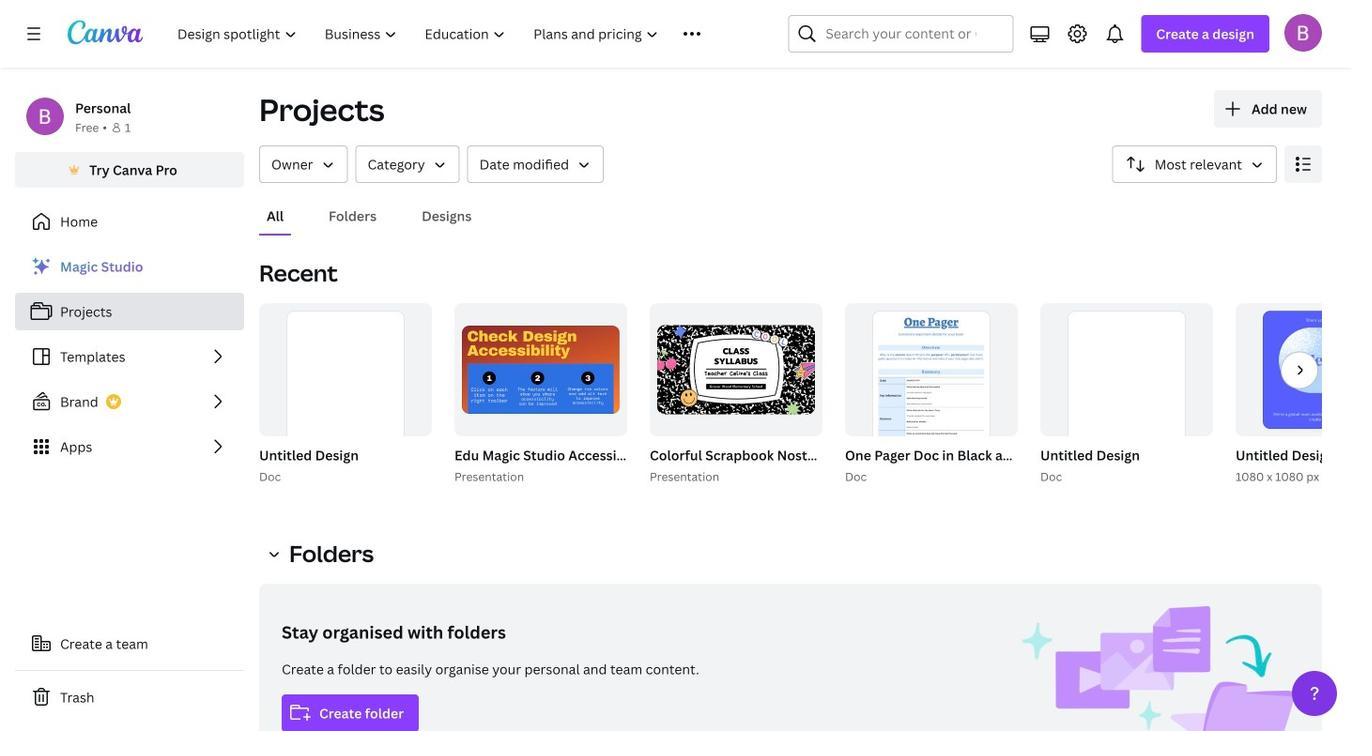 Task type: describe. For each thing, give the bounding box(es) containing it.
1 group from the left
[[256, 303, 432, 487]]

3 group from the left
[[451, 303, 806, 487]]

bob builder image
[[1285, 14, 1323, 51]]

8 group from the left
[[846, 303, 1018, 478]]

10 group from the left
[[1041, 303, 1214, 478]]

Category button
[[356, 146, 460, 183]]

12 group from the left
[[1236, 303, 1353, 437]]

6 group from the left
[[650, 303, 823, 437]]



Task type: vqa. For each thing, say whether or not it's contained in the screenshot.
10th Group from the left
yes



Task type: locate. For each thing, give the bounding box(es) containing it.
Search search field
[[826, 16, 976, 52]]

11 group from the left
[[1233, 303, 1353, 487]]

None search field
[[789, 15, 1014, 53]]

list
[[15, 248, 244, 466]]

Owner button
[[259, 146, 348, 183]]

2 group from the left
[[259, 303, 432, 478]]

9 group from the left
[[1037, 303, 1214, 487]]

Sort by button
[[1113, 146, 1278, 183]]

5 group from the left
[[646, 303, 1124, 487]]

top level navigation element
[[165, 15, 743, 53], [165, 15, 743, 53]]

7 group from the left
[[842, 303, 1326, 487]]

group
[[256, 303, 432, 487], [259, 303, 432, 478], [451, 303, 806, 487], [455, 303, 628, 437], [646, 303, 1124, 487], [650, 303, 823, 437], [842, 303, 1326, 487], [846, 303, 1018, 478], [1037, 303, 1214, 487], [1041, 303, 1214, 478], [1233, 303, 1353, 487], [1236, 303, 1353, 437]]

Date modified button
[[468, 146, 604, 183]]

4 group from the left
[[455, 303, 628, 437]]



